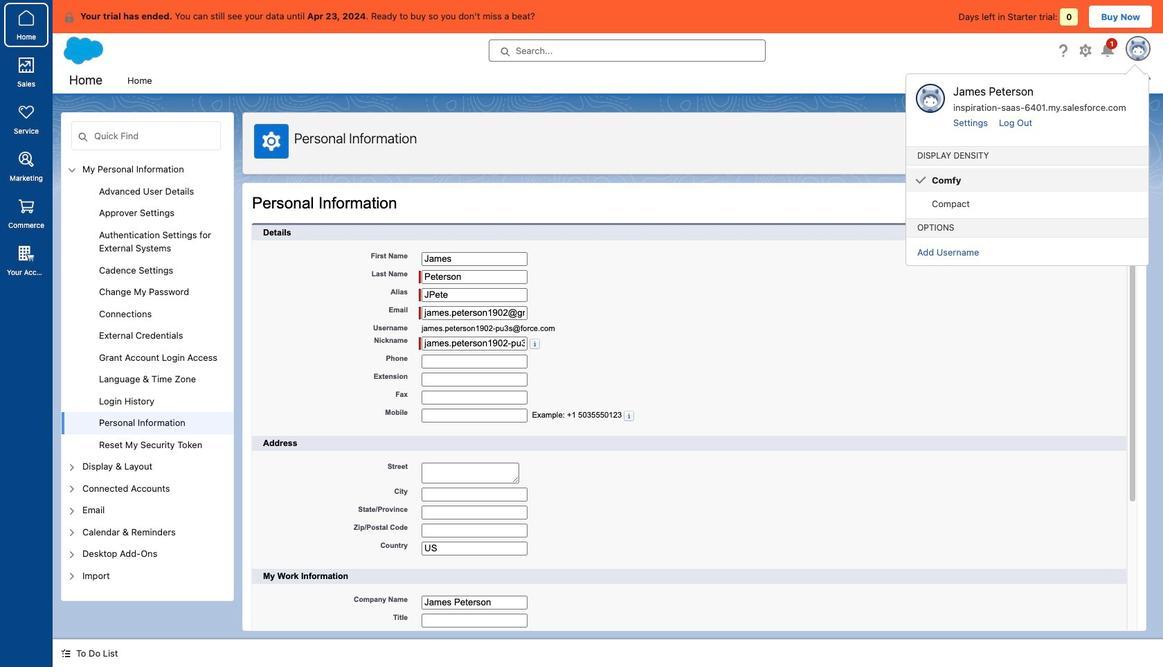 Task type: vqa. For each thing, say whether or not it's contained in the screenshot.
Account image
no



Task type: describe. For each thing, give the bounding box(es) containing it.
1 vertical spatial text default image
[[61, 648, 71, 658]]

Quick Find search field
[[71, 121, 221, 150]]

0 vertical spatial text default image
[[64, 12, 75, 23]]

my personal information tree item
[[62, 159, 233, 456]]

setup tree tree
[[62, 159, 233, 601]]



Task type: locate. For each thing, give the bounding box(es) containing it.
list
[[119, 68, 1164, 94]]

group
[[62, 180, 233, 456]]

density options list
[[907, 168, 1149, 215]]

text default image
[[64, 12, 75, 23], [61, 648, 71, 658]]

personal information tree item
[[62, 412, 233, 434]]



